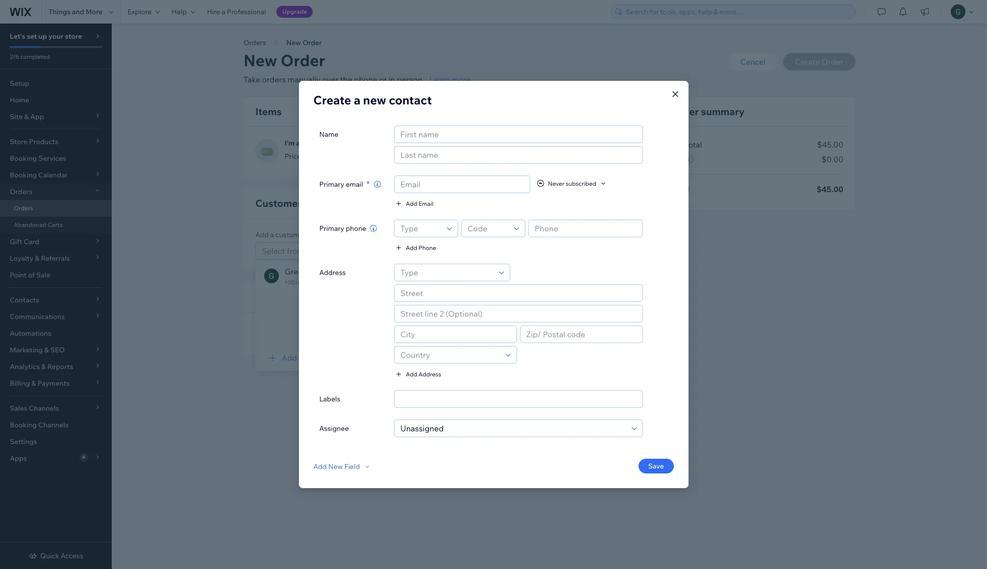 Task type: vqa. For each thing, say whether or not it's contained in the screenshot.
Add Discount —
yes



Task type: locate. For each thing, give the bounding box(es) containing it.
new for new order take orders manually over the phone or in person. learn more
[[244, 50, 277, 70]]

greg robinson image
[[264, 269, 279, 283]]

create a new contact
[[313, 93, 432, 107]]

0 vertical spatial customer
[[275, 230, 306, 239]]

0 vertical spatial —
[[628, 320, 636, 330]]

hire a professional link
[[201, 0, 272, 24]]

settings
[[10, 437, 37, 446]]

order inside button
[[303, 38, 322, 47]]

None text field
[[487, 139, 523, 153]]

and down "robinsongreg175@gmail.com"
[[304, 292, 322, 304]]

orders inside button
[[244, 38, 266, 47]]

2 primary from the top
[[319, 224, 344, 233]]

abandoned carts
[[14, 221, 63, 228]]

0 vertical spatial new
[[363, 93, 386, 107]]

order inside new order take orders manually over the phone or in person. learn more
[[281, 50, 325, 70]]

person.
[[397, 74, 424, 84]]

orders link
[[0, 200, 112, 217]]

2/6 completed
[[10, 53, 50, 60]]

0 vertical spatial primary
[[319, 180, 344, 189]]

setup link
[[0, 75, 112, 92]]

add down customer
[[255, 230, 269, 239]]

Street field
[[398, 285, 639, 301]]

add new field
[[313, 462, 360, 471]]

customer info
[[255, 197, 322, 209]]

order for new order
[[303, 38, 322, 47]]

carts
[[48, 221, 63, 228]]

First name field
[[398, 126, 639, 143]]

add shipping
[[255, 338, 299, 347]]

booking
[[10, 154, 37, 163], [10, 421, 37, 429]]

2 horizontal spatial new
[[328, 462, 343, 471]]

Zip/ Postal code field
[[523, 326, 639, 343]]

phone
[[354, 74, 377, 84], [346, 224, 366, 233]]

0 horizontal spatial customer
[[275, 230, 306, 239]]

new
[[363, 93, 386, 107], [299, 353, 314, 363]]

0 vertical spatial address
[[319, 268, 346, 277]]

customer inside button
[[316, 353, 350, 363]]

new inside new order take orders manually over the phone or in person. learn more
[[244, 50, 277, 70]]

new order
[[287, 38, 322, 47]]

add left shipping
[[255, 338, 269, 347]]

customer up labels
[[316, 353, 350, 363]]

add left email
[[406, 200, 417, 207]]

order up subtotal
[[671, 105, 699, 118]]

None field
[[403, 391, 639, 407], [398, 420, 629, 437], [403, 391, 639, 407], [398, 420, 629, 437]]

1 vertical spatial orders
[[10, 187, 32, 196]]

the
[[340, 74, 352, 84], [316, 230, 326, 239]]

— for add shipping
[[628, 338, 636, 347]]

1 booking from the top
[[10, 154, 37, 163]]

new for new order
[[287, 38, 301, 47]]

sale
[[36, 271, 50, 279]]

1 vertical spatial address
[[419, 370, 441, 378]]

booking left services at the top
[[10, 154, 37, 163]]

never
[[548, 180, 564, 187]]

hire
[[207, 7, 220, 16]]

add left phone
[[406, 244, 417, 251]]

quick access
[[40, 551, 83, 560]]

address down the country field
[[419, 370, 441, 378]]

store
[[65, 32, 82, 41]]

0 vertical spatial orders
[[244, 38, 266, 47]]

Email field
[[398, 176, 527, 193]]

add email button
[[394, 199, 434, 208]]

0 vertical spatial booking
[[10, 154, 37, 163]]

add left field
[[313, 462, 327, 471]]

the right the to
[[316, 230, 326, 239]]

2 vertical spatial orders
[[14, 204, 33, 212]]

Search for tools, apps, help & more... field
[[623, 5, 852, 19]]

sidebar element
[[0, 24, 112, 569]]

phone right order
[[346, 224, 366, 233]]

1 horizontal spatial the
[[340, 74, 352, 84]]

or
[[379, 74, 387, 84]]

order down the new order button
[[281, 50, 325, 70]]

type field up add phone
[[398, 220, 444, 237]]

a inside i'm a product price: $45.00
[[296, 139, 300, 148]]

new inside button
[[287, 38, 301, 47]]

0 vertical spatial new
[[287, 38, 301, 47]]

order summary
[[671, 105, 745, 118]]

2 — from the top
[[628, 338, 636, 347]]

$45.00
[[817, 140, 843, 149], [592, 140, 615, 149], [304, 152, 327, 161], [817, 184, 843, 194]]

a
[[222, 7, 225, 16], [354, 93, 360, 107], [296, 139, 300, 148], [270, 230, 274, 239]]

primary for primary email *
[[319, 180, 344, 189]]

1 vertical spatial primary
[[319, 224, 344, 233]]

and left more
[[72, 7, 84, 16]]

a right create on the left
[[354, 93, 360, 107]]

customer
[[275, 230, 306, 239], [316, 353, 350, 363]]

orders for orders dropdown button
[[10, 187, 32, 196]]

add new customer
[[282, 353, 350, 363]]

address up "robinsongreg175@gmail.com"
[[319, 268, 346, 277]]

Select from your customer list or add a new one field
[[259, 243, 621, 259]]

primary right the to
[[319, 224, 344, 233]]

primary inside primary email *
[[319, 180, 344, 189]]

add down the country field
[[406, 370, 417, 378]]

0 vertical spatial order
[[303, 38, 322, 47]]

booking for booking services
[[10, 154, 37, 163]]

1 primary from the top
[[319, 180, 344, 189]]

2 booking from the top
[[10, 421, 37, 429]]

booking up settings at left
[[10, 421, 37, 429]]

a down customer
[[270, 230, 274, 239]]

subscribed
[[566, 180, 596, 187]]

0 vertical spatial phone
[[354, 74, 377, 84]]

home link
[[0, 92, 112, 108]]

name
[[319, 130, 338, 139]]

0 vertical spatial and
[[72, 7, 84, 16]]

add shipping button
[[255, 338, 299, 347]]

1 vertical spatial booking
[[10, 421, 37, 429]]

0 vertical spatial the
[[340, 74, 352, 84]]

booking for booking channels
[[10, 421, 37, 429]]

new down or
[[363, 93, 386, 107]]

0 vertical spatial type field
[[398, 220, 444, 237]]

a right i'm
[[296, 139, 300, 148]]

add discount button
[[255, 319, 299, 328]]

orders for orders link
[[14, 204, 33, 212]]

1 vertical spatial —
[[628, 338, 636, 347]]

labels
[[319, 395, 340, 403]]

take
[[244, 74, 260, 84]]

new down upgrade button
[[287, 38, 301, 47]]

1 horizontal spatial and
[[304, 292, 322, 304]]

add for add new customer
[[282, 353, 297, 363]]

1 horizontal spatial customer
[[316, 353, 350, 363]]

field
[[344, 462, 360, 471]]

of
[[28, 271, 35, 279]]

booking channels link
[[0, 417, 112, 433]]

1 horizontal spatial address
[[419, 370, 441, 378]]

primary
[[319, 180, 344, 189], [319, 224, 344, 233]]

save
[[648, 462, 664, 470]]

new left field
[[328, 462, 343, 471]]

phone
[[419, 244, 436, 251]]

0 horizontal spatial and
[[72, 7, 84, 16]]

0 horizontal spatial new
[[244, 50, 277, 70]]

add down shipping
[[282, 353, 297, 363]]

summary
[[701, 105, 745, 118]]

never subscribed button
[[536, 179, 608, 188]]

new down orders button
[[244, 50, 277, 70]]

add left discount
[[255, 319, 269, 328]]

add for add shipping
[[255, 338, 269, 347]]

add inside button
[[282, 353, 297, 363]]

add for add email
[[406, 200, 417, 207]]

1 type field from the top
[[398, 220, 444, 237]]

—
[[628, 320, 636, 330], [628, 338, 636, 347]]

2 vertical spatial new
[[328, 462, 343, 471]]

1 — from the top
[[628, 320, 636, 330]]

1 horizontal spatial new
[[287, 38, 301, 47]]

order
[[303, 38, 322, 47], [281, 50, 325, 70], [671, 105, 699, 118]]

customer for new
[[316, 353, 350, 363]]

subtotal
[[671, 140, 702, 149]]

never subscribed
[[548, 180, 596, 187]]

the right over
[[340, 74, 352, 84]]

1 vertical spatial new
[[299, 353, 314, 363]]

type field down select from your customer list or add a new one field
[[398, 264, 496, 281]]

up
[[38, 32, 47, 41]]

order down upgrade button
[[303, 38, 322, 47]]

customer left the to
[[275, 230, 306, 239]]

email
[[346, 180, 363, 189]]

add for add address
[[406, 370, 417, 378]]

new down shipping
[[299, 353, 314, 363]]

2/6
[[10, 53, 19, 60]]

$45.00 up the subscribed
[[592, 140, 615, 149]]

1 vertical spatial type field
[[398, 264, 496, 281]]

Type field
[[398, 220, 444, 237], [398, 264, 496, 281]]

professional
[[227, 7, 266, 16]]

1 vertical spatial new
[[244, 50, 277, 70]]

1 vertical spatial order
[[281, 50, 325, 70]]

add phone button
[[394, 243, 436, 252]]

0 horizontal spatial new
[[299, 353, 314, 363]]

save button
[[638, 459, 674, 473]]

0 horizontal spatial the
[[316, 230, 326, 239]]

add for add phone
[[406, 244, 417, 251]]

1 vertical spatial customer
[[316, 353, 350, 363]]

contact
[[389, 93, 432, 107]]

greg
[[285, 267, 303, 276]]

a for new
[[354, 93, 360, 107]]

primary left email
[[319, 180, 344, 189]]

$45.00 down product
[[304, 152, 327, 161]]

phone left or
[[354, 74, 377, 84]]

let's
[[10, 32, 25, 41]]

address inside add address button
[[419, 370, 441, 378]]

1 vertical spatial the
[[316, 230, 326, 239]]

help button
[[166, 0, 201, 24]]

primary for primary phone
[[319, 224, 344, 233]]

add email
[[406, 200, 434, 207]]

1 vertical spatial and
[[304, 292, 322, 304]]

a right the hire
[[222, 7, 225, 16]]

robinsongreg175@gmail.com
[[285, 277, 379, 286]]

in
[[389, 74, 395, 84]]

orders inside dropdown button
[[10, 187, 32, 196]]

phone inside new order take orders manually over the phone or in person. learn more
[[354, 74, 377, 84]]

customer
[[255, 197, 302, 209]]

shipping
[[270, 338, 299, 347]]



Task type: describe. For each thing, give the bounding box(es) containing it.
help
[[172, 7, 187, 16]]

0 horizontal spatial address
[[319, 268, 346, 277]]

email
[[419, 200, 434, 207]]

set
[[27, 32, 37, 41]]

order for new order take orders manually over the phone or in person. learn more
[[281, 50, 325, 70]]

primary email *
[[319, 178, 370, 189]]

settings link
[[0, 433, 112, 450]]

orders for orders button
[[244, 38, 266, 47]]

setup
[[10, 79, 29, 88]]

$45.00 down $0.00
[[817, 184, 843, 194]]

explore
[[128, 7, 152, 16]]

discounts
[[255, 292, 302, 304]]

1 horizontal spatial new
[[363, 93, 386, 107]]

upgrade
[[282, 8, 307, 15]]

booking channels
[[10, 421, 69, 429]]

booking services
[[10, 154, 66, 163]]

point of sale link
[[0, 267, 112, 283]]

i'm
[[285, 139, 295, 148]]

and for more
[[72, 7, 84, 16]]

the inside new order take orders manually over the phone or in person. learn more
[[340, 74, 352, 84]]

more
[[452, 74, 471, 84]]

— for add discount
[[628, 320, 636, 330]]

booking services link
[[0, 150, 112, 167]]

quick access button
[[29, 551, 83, 560]]

Country field
[[398, 347, 503, 363]]

*
[[366, 178, 370, 189]]

abandoned
[[14, 221, 46, 228]]

customer for a
[[275, 230, 306, 239]]

info
[[304, 197, 322, 209]]

Phone field
[[532, 220, 639, 237]]

Code field
[[465, 220, 511, 237]]

add phone
[[406, 244, 436, 251]]

let's set up your store
[[10, 32, 82, 41]]

automations link
[[0, 325, 112, 342]]

learn more link
[[429, 74, 471, 85]]

greg robinson robinsongreg175@gmail.com
[[285, 267, 379, 286]]

add address
[[406, 370, 441, 378]]

add discount
[[255, 319, 299, 328]]

$45.00 up $0.00
[[817, 140, 843, 149]]

create
[[313, 93, 351, 107]]

City field
[[398, 326, 514, 343]]

1 vertical spatial phone
[[346, 224, 366, 233]]

total
[[671, 184, 689, 194]]

add a customer to the order
[[255, 230, 345, 239]]

discounts and shipping
[[255, 292, 365, 304]]

and for shipping
[[304, 292, 322, 304]]

hire a professional
[[207, 7, 266, 16]]

robinson
[[305, 267, 339, 276]]

things
[[49, 7, 70, 16]]

order
[[328, 230, 345, 239]]

a for product
[[296, 139, 300, 148]]

a for professional
[[222, 7, 225, 16]]

$45.00 inside i'm a product price: $45.00
[[304, 152, 327, 161]]

access
[[61, 551, 83, 560]]

discount
[[270, 319, 299, 328]]

product
[[302, 139, 328, 148]]

orders
[[262, 74, 286, 84]]

your
[[49, 32, 63, 41]]

home
[[10, 96, 29, 104]]

Street line 2 (Optional) field
[[398, 305, 639, 322]]

things and more
[[49, 7, 103, 16]]

shipping
[[324, 292, 365, 304]]

add address button
[[394, 370, 441, 378]]

point of sale
[[10, 271, 50, 279]]

add for add new field
[[313, 462, 327, 471]]

2 vertical spatial order
[[671, 105, 699, 118]]

orders button
[[239, 35, 271, 50]]

manually
[[288, 74, 321, 84]]

cancel
[[740, 57, 766, 67]]

to
[[307, 230, 314, 239]]

cancel button
[[729, 53, 777, 71]]

a for customer
[[270, 230, 274, 239]]

new order button
[[282, 35, 327, 50]]

new inside button
[[299, 353, 314, 363]]

orders button
[[0, 183, 112, 200]]

primary phone
[[319, 224, 366, 233]]

upgrade button
[[276, 6, 313, 18]]

services
[[38, 154, 66, 163]]

quick
[[40, 551, 59, 560]]

items
[[255, 105, 282, 118]]

point
[[10, 271, 27, 279]]

i'm a product price: $45.00
[[285, 139, 328, 161]]

more
[[86, 7, 103, 16]]

learn
[[429, 74, 450, 84]]

price:
[[285, 152, 303, 161]]

new order take orders manually over the phone or in person. learn more
[[244, 50, 471, 84]]

tax
[[671, 154, 683, 164]]

2 type field from the top
[[398, 264, 496, 281]]

assignee
[[319, 424, 349, 433]]

abandoned carts link
[[0, 217, 112, 233]]

automations
[[10, 329, 51, 338]]

add new customer button
[[267, 352, 350, 364]]

add for add discount
[[255, 319, 269, 328]]

$0.00
[[822, 154, 843, 164]]

Last name field
[[398, 147, 639, 163]]

add for add a customer to the order
[[255, 230, 269, 239]]

over
[[322, 74, 338, 84]]



